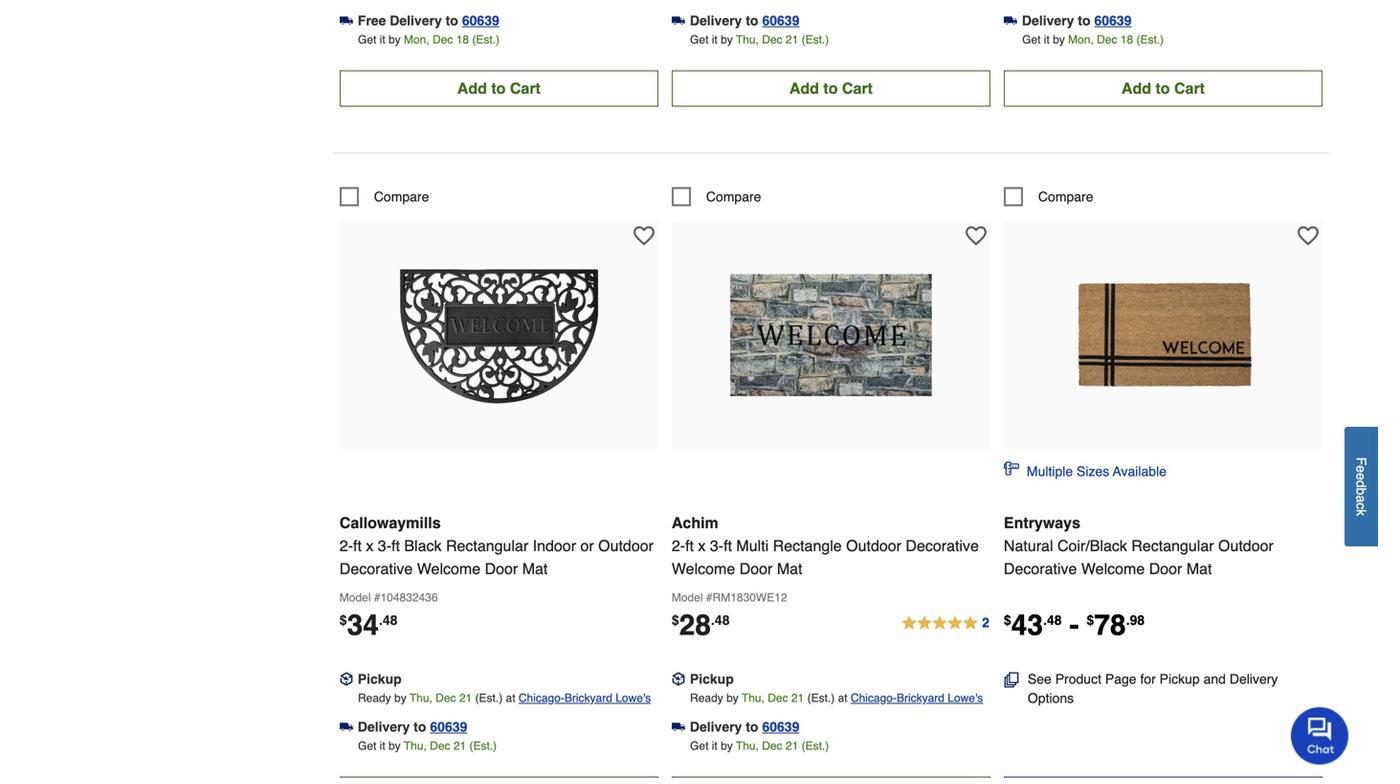 Task type: locate. For each thing, give the bounding box(es) containing it.
1 mon, from the left
[[404, 33, 429, 46]]

truck filled image down pickup image
[[672, 720, 685, 734]]

1 welcome from the left
[[417, 560, 481, 577]]

2 .48 from the left
[[711, 612, 730, 628]]

2-
[[340, 537, 353, 554], [672, 537, 685, 554]]

2 horizontal spatial add to cart button
[[1004, 70, 1323, 107]]

3- inside achim 2-ft x 3-ft multi rectangle outdoor decorative welcome door mat
[[710, 537, 724, 554]]

0 horizontal spatial 2-
[[340, 537, 353, 554]]

rectangular right coir/black
[[1132, 537, 1214, 554]]

2 rectangular from the left
[[1132, 537, 1214, 554]]

1 horizontal spatial welcome
[[672, 560, 735, 577]]

3 .48 from the left
[[1043, 612, 1062, 628]]

add to cart
[[457, 79, 541, 97], [789, 79, 873, 97], [1122, 79, 1205, 97]]

# for door
[[706, 591, 713, 604]]

1 horizontal spatial #
[[706, 591, 713, 604]]

2 door from the left
[[740, 560, 773, 577]]

3 pickup from the left
[[1160, 671, 1200, 687]]

compare inside 1002319278 element
[[1038, 189, 1093, 204]]

1 horizontal spatial add to cart button
[[672, 70, 991, 107]]

1 horizontal spatial 18
[[1121, 33, 1133, 46]]

2 3- from the left
[[710, 537, 724, 554]]

2 $ from the left
[[672, 612, 679, 628]]

1 outdoor from the left
[[598, 537, 654, 554]]

1 horizontal spatial chicago-brickyard lowe's button
[[851, 688, 983, 708]]

1 horizontal spatial .48
[[711, 612, 730, 628]]

decorative inside entryways natural coir/black rectangular outdoor decorative welcome door mat
[[1004, 560, 1077, 577]]

1 horizontal spatial chicago-
[[851, 691, 897, 705]]

1 truck filled image from the left
[[672, 14, 685, 27]]

1 chicago- from the left
[[519, 691, 565, 705]]

1 horizontal spatial decorative
[[906, 537, 979, 554]]

2 mat from the left
[[777, 560, 803, 577]]

0 horizontal spatial lowe's
[[616, 691, 651, 705]]

1 horizontal spatial get it by mon, dec 18 (est.)
[[1022, 33, 1164, 46]]

truck filled image for get it by thu, dec 21 (est.)
[[672, 14, 685, 27]]

1 ft from the left
[[353, 537, 362, 554]]

model up 28
[[672, 591, 703, 604]]

mon,
[[404, 33, 429, 46], [1068, 33, 1094, 46]]

(est.) for pickup icon truck filled image
[[469, 739, 497, 753]]

truck filled image
[[340, 14, 353, 27], [340, 720, 353, 734], [672, 720, 685, 734]]

model # 104832436
[[340, 591, 438, 604]]

1 ready from the left
[[358, 691, 391, 705]]

1 horizontal spatial mon,
[[1068, 33, 1094, 46]]

multiple sizes available
[[1027, 464, 1167, 479]]

rectangular right black
[[446, 537, 529, 554]]

1 compare from the left
[[374, 189, 429, 204]]

0 horizontal spatial truck filled image
[[672, 14, 685, 27]]

1 horizontal spatial rectangular
[[1132, 537, 1214, 554]]

3- down callowaymills
[[378, 537, 391, 554]]

1 horizontal spatial compare
[[706, 189, 761, 204]]

decorative up 2 button at the right bottom of the page
[[906, 537, 979, 554]]

2 add to cart button from the left
[[672, 70, 991, 107]]

1 18 from the left
[[456, 33, 469, 46]]

$ 43 .48 - $ 78 .98
[[1004, 609, 1145, 642]]

1 model from the left
[[340, 591, 371, 604]]

1 horizontal spatial door
[[740, 560, 773, 577]]

mat inside achim 2-ft x 3-ft multi rectangle outdoor decorative welcome door mat
[[777, 560, 803, 577]]

1 horizontal spatial cart
[[842, 79, 873, 97]]

x inside callowaymills 2-ft x 3-ft black rectangular indoor or outdoor decorative welcome door mat
[[366, 537, 374, 554]]

#
[[374, 591, 380, 604], [706, 591, 713, 604]]

chicago-
[[519, 691, 565, 705], [851, 691, 897, 705]]

ready down the "actual price $34.48" element
[[358, 691, 391, 705]]

.48 for 28
[[711, 612, 730, 628]]

0 horizontal spatial outdoor
[[598, 537, 654, 554]]

ready by thu, dec 21 (est.) at chicago-brickyard lowe's
[[358, 691, 651, 705], [690, 691, 983, 705]]

18
[[456, 33, 469, 46], [1121, 33, 1133, 46]]

43
[[1011, 609, 1043, 642]]

.48
[[379, 612, 398, 628], [711, 612, 730, 628], [1043, 612, 1062, 628]]

3 door from the left
[[1149, 560, 1182, 577]]

0 horizontal spatial #
[[374, 591, 380, 604]]

2 lowe's from the left
[[948, 691, 983, 705]]

chicago-brickyard lowe's button for pickup icon
[[519, 688, 651, 708]]

model # rm1830we12
[[672, 591, 787, 604]]

2
[[982, 615, 990, 630]]

ft
[[353, 537, 362, 554], [391, 537, 400, 554], [685, 537, 694, 554], [724, 537, 732, 554]]

1 horizontal spatial outdoor
[[846, 537, 902, 554]]

60639
[[462, 13, 499, 28], [762, 13, 800, 28], [1094, 13, 1132, 28], [430, 719, 467, 734], [762, 719, 800, 734]]

2 horizontal spatial door
[[1149, 560, 1182, 577]]

decorative inside achim 2-ft x 3-ft multi rectangle outdoor decorative welcome door mat
[[906, 537, 979, 554]]

get it by thu, dec 21 (est.) for pickup image's truck filled image
[[690, 739, 829, 753]]

0 horizontal spatial brickyard
[[565, 691, 612, 705]]

door inside callowaymills 2-ft x 3-ft black rectangular indoor or outdoor decorative welcome door mat
[[485, 560, 518, 577]]

2- inside callowaymills 2-ft x 3-ft black rectangular indoor or outdoor decorative welcome door mat
[[340, 537, 353, 554]]

1 rectangular from the left
[[446, 537, 529, 554]]

1 get it by mon, dec 18 (est.) from the left
[[358, 33, 500, 46]]

.48 down model # rm1830we12
[[711, 612, 730, 628]]

by for pickup image's truck filled image
[[721, 739, 733, 753]]

2 horizontal spatial cart
[[1174, 79, 1205, 97]]

5013944935 element
[[672, 187, 761, 206]]

2 heart outline image from the left
[[966, 225, 987, 246]]

compare inside 5013944935 element
[[706, 189, 761, 204]]

1 $ from the left
[[340, 612, 347, 628]]

.48 inside $ 34 .48
[[379, 612, 398, 628]]

2 add to cart from the left
[[789, 79, 873, 97]]

3 $ from the left
[[1004, 612, 1011, 628]]

2 mon, from the left
[[1068, 33, 1094, 46]]

28
[[679, 609, 711, 642]]

2 ready by thu, dec 21 (est.) at chicago-brickyard lowe's from the left
[[690, 691, 983, 705]]

2 2- from the left
[[672, 537, 685, 554]]

2 ft from the left
[[391, 537, 400, 554]]

x for callowaymills
[[366, 537, 374, 554]]

1 horizontal spatial model
[[672, 591, 703, 604]]

pickup for pickup image
[[690, 671, 734, 687]]

b
[[1354, 488, 1369, 495]]

3 mat from the left
[[1187, 560, 1212, 577]]

2 horizontal spatial welcome
[[1081, 560, 1145, 577]]

heart outline image
[[633, 225, 654, 246], [966, 225, 987, 246]]

e up b
[[1354, 473, 1369, 480]]

lowe's for chicago-brickyard lowe's button associated with pickup image
[[948, 691, 983, 705]]

compare for 5013944935 element
[[706, 189, 761, 204]]

multiple
[[1027, 464, 1073, 479]]

delivery inside the see product page for pickup and delivery options
[[1230, 671, 1278, 687]]

18 for to
[[456, 33, 469, 46]]

0 horizontal spatial heart outline image
[[633, 225, 654, 246]]

delivery
[[390, 13, 442, 28], [690, 13, 742, 28], [1022, 13, 1074, 28], [1230, 671, 1278, 687], [358, 719, 410, 734], [690, 719, 742, 734]]

chat invite button image
[[1291, 706, 1350, 765]]

0 horizontal spatial pickup
[[358, 671, 402, 687]]

1 horizontal spatial mat
[[777, 560, 803, 577]]

2 outdoor from the left
[[846, 537, 902, 554]]

get
[[358, 33, 376, 46], [690, 33, 709, 46], [1022, 33, 1041, 46], [358, 739, 376, 753], [690, 739, 709, 753]]

0 horizontal spatial chicago-brickyard lowe's button
[[519, 688, 651, 708]]

2 18 from the left
[[1121, 33, 1133, 46]]

pickup right for
[[1160, 671, 1200, 687]]

by for truck filled image on the left of free
[[389, 33, 401, 46]]

welcome down black
[[417, 560, 481, 577]]

1 add to cart from the left
[[457, 79, 541, 97]]

0 horizontal spatial rectangular
[[446, 537, 529, 554]]

0 horizontal spatial mat
[[522, 560, 548, 577]]

welcome
[[417, 560, 481, 577], [672, 560, 735, 577], [1081, 560, 1145, 577]]

$ 34 .48
[[340, 609, 398, 642]]

$ right 2
[[1004, 612, 1011, 628]]

actual price $34.48 element
[[340, 609, 398, 642]]

1 horizontal spatial lowe's
[[948, 691, 983, 705]]

e
[[1354, 465, 1369, 473], [1354, 473, 1369, 480]]

3 add to cart button from the left
[[1004, 70, 1323, 107]]

truck filled image down pickup icon
[[340, 720, 353, 734]]

1 x from the left
[[366, 537, 374, 554]]

3- for black
[[378, 537, 391, 554]]

brickyard for pickup icon's chicago-brickyard lowe's button
[[565, 691, 612, 705]]

get it by mon, dec 18 (est.)
[[358, 33, 500, 46], [1022, 33, 1164, 46]]

decorative down natural
[[1004, 560, 1077, 577]]

0 horizontal spatial get it by mon, dec 18 (est.)
[[358, 33, 500, 46]]

$ for 28
[[672, 612, 679, 628]]

2 truck filled image from the left
[[1004, 14, 1017, 27]]

0 horizontal spatial add
[[457, 79, 487, 97]]

2- down callowaymills
[[340, 537, 353, 554]]

chicago-brickyard lowe's button
[[519, 688, 651, 708], [851, 688, 983, 708]]

0 horizontal spatial ready by thu, dec 21 (est.) at chicago-brickyard lowe's
[[358, 691, 651, 705]]

2 pickup from the left
[[690, 671, 734, 687]]

welcome inside achim 2-ft x 3-ft multi rectangle outdoor decorative welcome door mat
[[672, 560, 735, 577]]

delivery to 60639
[[690, 13, 800, 28], [1022, 13, 1132, 28], [358, 719, 467, 734], [690, 719, 800, 734]]

decorative
[[906, 537, 979, 554], [340, 560, 413, 577], [1004, 560, 1077, 577]]

compare inside 1002722124 element
[[374, 189, 429, 204]]

0 horizontal spatial welcome
[[417, 560, 481, 577]]

1 # from the left
[[374, 591, 380, 604]]

0 horizontal spatial cart
[[510, 79, 541, 97]]

2 get it by mon, dec 18 (est.) from the left
[[1022, 33, 1164, 46]]

for
[[1140, 671, 1156, 687]]

1 horizontal spatial pickup
[[690, 671, 734, 687]]

compare for 1002722124 element
[[374, 189, 429, 204]]

2 brickyard from the left
[[897, 691, 945, 705]]

2 horizontal spatial outdoor
[[1218, 537, 1274, 554]]

x down achim
[[698, 537, 706, 554]]

pickup right pickup image
[[690, 671, 734, 687]]

1 add from the left
[[457, 79, 487, 97]]

and
[[1204, 671, 1226, 687]]

21 for pickup icon truck filled image
[[454, 739, 466, 753]]

welcome inside callowaymills 2-ft x 3-ft black rectangular indoor or outdoor decorative welcome door mat
[[417, 560, 481, 577]]

f e e d b a c k
[[1354, 457, 1369, 516]]

21 for pickup image's truck filled image
[[786, 739, 798, 753]]

1 horizontal spatial ready by thu, dec 21 (est.) at chicago-brickyard lowe's
[[690, 691, 983, 705]]

1 pickup from the left
[[358, 671, 402, 687]]

0 horizontal spatial add to cart button
[[340, 70, 658, 107]]

1 horizontal spatial add to cart
[[789, 79, 873, 97]]

2 compare from the left
[[706, 189, 761, 204]]

3 welcome from the left
[[1081, 560, 1145, 577]]

1002319278 element
[[1004, 187, 1093, 206]]

2 add from the left
[[789, 79, 819, 97]]

2 at from the left
[[838, 691, 848, 705]]

delivery for get it by thu, dec 21 (est.) truck filled icon
[[690, 13, 742, 28]]

door
[[485, 560, 518, 577], [740, 560, 773, 577], [1149, 560, 1182, 577]]

e up d
[[1354, 465, 1369, 473]]

model up the 34
[[340, 591, 371, 604]]

welcome inside entryways natural coir/black rectangular outdoor decorative welcome door mat
[[1081, 560, 1145, 577]]

$ down model # rm1830we12
[[672, 612, 679, 628]]

outdoor
[[598, 537, 654, 554], [846, 537, 902, 554], [1218, 537, 1274, 554]]

3 compare from the left
[[1038, 189, 1093, 204]]

1 horizontal spatial ready
[[690, 691, 723, 705]]

delivery for pickup icon truck filled image
[[358, 719, 410, 734]]

2 # from the left
[[706, 591, 713, 604]]

ready down actual price $28.48 element
[[690, 691, 723, 705]]

1 horizontal spatial brickyard
[[897, 691, 945, 705]]

3 add to cart from the left
[[1122, 79, 1205, 97]]

brickyard for chicago-brickyard lowe's button associated with pickup image
[[897, 691, 945, 705]]

truck filled image for pickup icon
[[340, 720, 353, 734]]

f
[[1354, 457, 1369, 465]]

1 lowe's from the left
[[616, 691, 651, 705]]

achim
[[672, 514, 719, 532]]

$ right -
[[1087, 612, 1094, 628]]

$
[[340, 612, 347, 628], [672, 612, 679, 628], [1004, 612, 1011, 628], [1087, 612, 1094, 628]]

2- inside achim 2-ft x 3-ft multi rectangle outdoor decorative welcome door mat
[[672, 537, 685, 554]]

1 brickyard from the left
[[565, 691, 612, 705]]

.48 inside $ 28 .48
[[711, 612, 730, 628]]

2 chicago- from the left
[[851, 691, 897, 705]]

$ inside $ 28 .48
[[672, 612, 679, 628]]

1 3- from the left
[[378, 537, 391, 554]]

f e e d b a c k button
[[1345, 427, 1378, 546]]

chicago- for chicago-brickyard lowe's button associated with pickup image
[[851, 691, 897, 705]]

truck filled image
[[672, 14, 685, 27], [1004, 14, 1017, 27]]

2 x from the left
[[698, 537, 706, 554]]

$ inside $ 34 .48
[[340, 612, 347, 628]]

pickup
[[358, 671, 402, 687], [690, 671, 734, 687], [1160, 671, 1200, 687]]

delivery for pickup image's truck filled image
[[690, 719, 742, 734]]

(est.)
[[472, 33, 500, 46], [802, 33, 829, 46], [1137, 33, 1164, 46], [475, 691, 503, 705], [807, 691, 835, 705], [469, 739, 497, 753], [802, 739, 829, 753]]

to
[[446, 13, 458, 28], [746, 13, 758, 28], [1078, 13, 1091, 28], [491, 79, 506, 97], [823, 79, 838, 97], [1156, 79, 1170, 97], [414, 719, 426, 734], [746, 719, 758, 734]]

2 horizontal spatial pickup
[[1160, 671, 1200, 687]]

c
[[1354, 503, 1369, 509]]

pickup right pickup icon
[[358, 671, 402, 687]]

get it by mon, dec 18 (est.) for to
[[1022, 33, 1164, 46]]

2 horizontal spatial .48
[[1043, 612, 1062, 628]]

2 horizontal spatial decorative
[[1004, 560, 1077, 577]]

0 horizontal spatial decorative
[[340, 560, 413, 577]]

by for get it by thu, dec 21 (est.) truck filled icon
[[721, 33, 733, 46]]

dec
[[433, 33, 453, 46], [762, 33, 782, 46], [1097, 33, 1117, 46], [436, 691, 456, 705], [768, 691, 788, 705], [430, 739, 450, 753], [762, 739, 782, 753]]

1 horizontal spatial add
[[789, 79, 819, 97]]

decorative up model # 104832436 at the left of the page
[[340, 560, 413, 577]]

21 for get it by thu, dec 21 (est.) truck filled icon
[[786, 33, 798, 46]]

0 horizontal spatial x
[[366, 537, 374, 554]]

3 add from the left
[[1122, 79, 1151, 97]]

get it by thu, dec 21 (est.)
[[690, 33, 829, 46], [358, 739, 497, 753], [690, 739, 829, 753]]

x down callowaymills
[[366, 537, 374, 554]]

1 horizontal spatial at
[[838, 691, 848, 705]]

add for 2nd add to cart button from right
[[789, 79, 819, 97]]

1 chicago-brickyard lowe's button from the left
[[519, 688, 651, 708]]

x
[[366, 537, 374, 554], [698, 537, 706, 554]]

2 chicago-brickyard lowe's button from the left
[[851, 688, 983, 708]]

2 horizontal spatial add to cart
[[1122, 79, 1205, 97]]

1 2- from the left
[[340, 537, 353, 554]]

# up the "actual price $34.48" element
[[374, 591, 380, 604]]

get it by thu, dec 21 (est.) for pickup icon truck filled image
[[358, 739, 497, 753]]

2 model from the left
[[672, 591, 703, 604]]

0 horizontal spatial mon,
[[404, 33, 429, 46]]

0 horizontal spatial at
[[506, 691, 515, 705]]

1 mat from the left
[[522, 560, 548, 577]]

1 .48 from the left
[[379, 612, 398, 628]]

3 outdoor from the left
[[1218, 537, 1274, 554]]

0 horizontal spatial .48
[[379, 612, 398, 628]]

ready
[[358, 691, 391, 705], [690, 691, 723, 705]]

model
[[340, 591, 371, 604], [672, 591, 703, 604]]

1 ready by thu, dec 21 (est.) at chicago-brickyard lowe's from the left
[[358, 691, 651, 705]]

thu,
[[736, 33, 759, 46], [410, 691, 432, 705], [742, 691, 765, 705], [404, 739, 427, 753], [736, 739, 759, 753]]

2 horizontal spatial add
[[1122, 79, 1151, 97]]

1 horizontal spatial 2-
[[672, 537, 685, 554]]

0 horizontal spatial ready
[[358, 691, 391, 705]]

2 welcome from the left
[[672, 560, 735, 577]]

at
[[506, 691, 515, 705], [838, 691, 848, 705]]

it
[[380, 33, 385, 46], [712, 33, 718, 46], [1044, 33, 1050, 46], [380, 739, 385, 753], [712, 739, 718, 753]]

1 horizontal spatial x
[[698, 537, 706, 554]]

2 horizontal spatial compare
[[1038, 189, 1093, 204]]

# for decorative
[[374, 591, 380, 604]]

model for 2-ft x 3-ft multi rectangle outdoor decorative welcome door mat
[[672, 591, 703, 604]]

2 ready from the left
[[690, 691, 723, 705]]

rectangle
[[773, 537, 842, 554]]

.48 left -
[[1043, 612, 1062, 628]]

welcome up model # rm1830we12
[[672, 560, 735, 577]]

ready by thu, dec 21 (est.) at chicago-brickyard lowe's for chicago-brickyard lowe's button associated with pickup image
[[690, 691, 983, 705]]

1 at from the left
[[506, 691, 515, 705]]

0 horizontal spatial door
[[485, 560, 518, 577]]

0 horizontal spatial compare
[[374, 189, 429, 204]]

0 horizontal spatial 3-
[[378, 537, 391, 554]]

$ down model # 104832436 at the left of the page
[[340, 612, 347, 628]]

entryways
[[1004, 514, 1081, 532]]

by
[[389, 33, 401, 46], [721, 33, 733, 46], [1053, 33, 1065, 46], [394, 691, 406, 705], [727, 691, 739, 705], [389, 739, 401, 753], [721, 739, 733, 753]]

cart
[[510, 79, 541, 97], [842, 79, 873, 97], [1174, 79, 1205, 97]]

0 horizontal spatial chicago-
[[519, 691, 565, 705]]

1002722124 element
[[340, 187, 429, 206]]

0 horizontal spatial 18
[[456, 33, 469, 46]]

21
[[786, 33, 798, 46], [459, 691, 472, 705], [791, 691, 804, 705], [454, 739, 466, 753], [786, 739, 798, 753]]

2 horizontal spatial mat
[[1187, 560, 1212, 577]]

pickup for pickup icon
[[358, 671, 402, 687]]

1 horizontal spatial heart outline image
[[966, 225, 987, 246]]

0 horizontal spatial add to cart
[[457, 79, 541, 97]]

lowe's
[[616, 691, 651, 705], [948, 691, 983, 705]]

rectangular
[[446, 537, 529, 554], [1132, 537, 1214, 554]]

entryways natural coir/black rectangular outdoor decorative welcome door mat image
[[1058, 231, 1269, 442]]

compare
[[374, 189, 429, 204], [706, 189, 761, 204], [1038, 189, 1093, 204]]

0 horizontal spatial model
[[340, 591, 371, 604]]

thu, for pickup icon truck filled image
[[404, 739, 427, 753]]

add to cart button
[[340, 70, 658, 107], [672, 70, 991, 107], [1004, 70, 1323, 107]]

60639 button
[[462, 11, 499, 30], [762, 11, 800, 30], [1094, 11, 1132, 30], [430, 717, 467, 736], [762, 717, 800, 736]]

add
[[457, 79, 487, 97], [789, 79, 819, 97], [1122, 79, 1151, 97]]

truck filled image for pickup image
[[672, 720, 685, 734]]

3- down achim
[[710, 537, 724, 554]]

1 door from the left
[[485, 560, 518, 577]]

welcome down coir/black
[[1081, 560, 1145, 577]]

.48 down model # 104832436 at the left of the page
[[379, 612, 398, 628]]

2- down achim
[[672, 537, 685, 554]]

.98
[[1126, 612, 1145, 628]]

3-
[[378, 537, 391, 554], [710, 537, 724, 554]]

add to cart for third add to cart button from left
[[1122, 79, 1205, 97]]

x inside achim 2-ft x 3-ft multi rectangle outdoor decorative welcome door mat
[[698, 537, 706, 554]]

# up actual price $28.48 element
[[706, 591, 713, 604]]

chicago-brickyard lowe's button for pickup image
[[851, 688, 983, 708]]

18 for 60639
[[1121, 33, 1133, 46]]

mat
[[522, 560, 548, 577], [777, 560, 803, 577], [1187, 560, 1212, 577]]

3- inside callowaymills 2-ft x 3-ft black rectangular indoor or outdoor decorative welcome door mat
[[378, 537, 391, 554]]

1 horizontal spatial truck filled image
[[1004, 14, 1017, 27]]

brickyard
[[565, 691, 612, 705], [897, 691, 945, 705]]

add to cart for 2nd add to cart button from right
[[789, 79, 873, 97]]

1 horizontal spatial 3-
[[710, 537, 724, 554]]



Task type: describe. For each thing, give the bounding box(es) containing it.
entryways natural coir/black rectangular outdoor decorative welcome door mat
[[1004, 514, 1274, 577]]

1 add to cart button from the left
[[340, 70, 658, 107]]

d
[[1354, 480, 1369, 488]]

achim 2-ft x 3-ft multi rectangle outdoor decorative welcome door mat
[[672, 514, 979, 577]]

1 e from the top
[[1354, 465, 1369, 473]]

add for 1st add to cart button
[[457, 79, 487, 97]]

2- for 2-ft x 3-ft black rectangular indoor or outdoor decorative welcome door mat
[[340, 537, 353, 554]]

chicago- for pickup icon's chicago-brickyard lowe's button
[[519, 691, 565, 705]]

at for pickup icon's chicago-brickyard lowe's button
[[506, 691, 515, 705]]

60639 for get it by thu, dec 21 (est.) truck filled icon
[[762, 13, 800, 28]]

$ for 34
[[340, 612, 347, 628]]

compare for 1002319278 element
[[1038, 189, 1093, 204]]

1 cart from the left
[[510, 79, 541, 97]]

rectangular inside entryways natural coir/black rectangular outdoor decorative welcome door mat
[[1132, 537, 1214, 554]]

$43.48-$78.98 element
[[1004, 609, 1145, 642]]

decorative inside callowaymills 2-ft x 3-ft black rectangular indoor or outdoor decorative welcome door mat
[[340, 560, 413, 577]]

delivery for truck filled icon related to get it by mon, dec 18 (est.)
[[1022, 13, 1074, 28]]

60639 for truck filled icon related to get it by mon, dec 18 (est.)
[[1094, 13, 1132, 28]]

page
[[1105, 671, 1137, 687]]

see
[[1028, 671, 1052, 687]]

104832436
[[380, 591, 438, 604]]

78
[[1094, 609, 1126, 642]]

by for truck filled icon related to get it by mon, dec 18 (est.)
[[1053, 33, 1065, 46]]

2- for 2-ft x 3-ft multi rectangle outdoor decorative welcome door mat
[[672, 537, 685, 554]]

3 cart from the left
[[1174, 79, 1205, 97]]

mon, for to
[[1068, 33, 1094, 46]]

3 ft from the left
[[685, 537, 694, 554]]

natural
[[1004, 537, 1053, 554]]

door inside achim 2-ft x 3-ft multi rectangle outdoor decorative welcome door mat
[[740, 560, 773, 577]]

ready for pickup image
[[690, 691, 723, 705]]

$ for 43
[[1004, 612, 1011, 628]]

achim 2-ft x 3-ft multi rectangle outdoor decorative welcome door mat image
[[726, 231, 936, 442]]

2 e from the top
[[1354, 473, 1369, 480]]

outdoor inside entryways natural coir/black rectangular outdoor decorative welcome door mat
[[1218, 537, 1274, 554]]

black
[[404, 537, 442, 554]]

4 ft from the left
[[724, 537, 732, 554]]

outdoor inside callowaymills 2-ft x 3-ft black rectangular indoor or outdoor decorative welcome door mat
[[598, 537, 654, 554]]

thu, for pickup image's truck filled image
[[736, 739, 759, 753]]

options
[[1028, 690, 1074, 706]]

thu, for get it by thu, dec 21 (est.) truck filled icon
[[736, 33, 759, 46]]

add to cart for 1st add to cart button
[[457, 79, 541, 97]]

add for third add to cart button from left
[[1122, 79, 1151, 97]]

free delivery to 60639
[[358, 13, 499, 28]]

(est.) for pickup image's truck filled image
[[802, 739, 829, 753]]

by for pickup icon truck filled image
[[389, 739, 401, 753]]

at for chicago-brickyard lowe's button associated with pickup image
[[838, 691, 848, 705]]

multiple sizes available link
[[1004, 461, 1167, 481]]

rectangular inside callowaymills 2-ft x 3-ft black rectangular indoor or outdoor decorative welcome door mat
[[446, 537, 529, 554]]

3- for multi
[[710, 537, 724, 554]]

rm1830we12
[[713, 591, 787, 604]]

door inside entryways natural coir/black rectangular outdoor decorative welcome door mat
[[1149, 560, 1182, 577]]

available
[[1113, 464, 1167, 479]]

actual price $28.48 element
[[672, 609, 730, 642]]

multi
[[736, 537, 769, 554]]

x for achim
[[698, 537, 706, 554]]

(est.) for get it by thu, dec 21 (est.) truck filled icon
[[802, 33, 829, 46]]

$ 28 .48
[[672, 609, 730, 642]]

4 $ from the left
[[1087, 612, 1094, 628]]

outdoor inside achim 2-ft x 3-ft multi rectangle outdoor decorative welcome door mat
[[846, 537, 902, 554]]

indoor
[[533, 537, 576, 554]]

-
[[1070, 609, 1079, 642]]

pickup image
[[672, 672, 685, 686]]

34
[[347, 609, 379, 642]]

see product page for pickup and delivery options
[[1028, 671, 1278, 706]]

2 cart from the left
[[842, 79, 873, 97]]

mat inside entryways natural coir/black rectangular outdoor decorative welcome door mat
[[1187, 560, 1212, 577]]

or
[[580, 537, 594, 554]]

(est.) for truck filled icon related to get it by mon, dec 18 (est.)
[[1137, 33, 1164, 46]]

coir/black
[[1058, 537, 1127, 554]]

callowaymills 2-ft x 3-ft black rectangular indoor or outdoor decorative welcome door mat
[[340, 514, 654, 577]]

k
[[1354, 509, 1369, 516]]

2 button
[[901, 612, 991, 635]]

.48 for 34
[[379, 612, 398, 628]]

pickup image
[[340, 672, 353, 686]]

.48 inside $ 43 .48 - $ 78 .98
[[1043, 612, 1062, 628]]

get it by mon, dec 18 (est.) for delivery
[[358, 33, 500, 46]]

model for 2-ft x 3-ft black rectangular indoor or outdoor decorative welcome door mat
[[340, 591, 371, 604]]

(est.) for truck filled image on the left of free
[[472, 33, 500, 46]]

1 heart outline image from the left
[[633, 225, 654, 246]]

60639 for pickup image's truck filled image
[[762, 719, 800, 734]]

truck filled image left free
[[340, 14, 353, 27]]

ready for pickup icon
[[358, 691, 391, 705]]

mat inside callowaymills 2-ft x 3-ft black rectangular indoor or outdoor decorative welcome door mat
[[522, 560, 548, 577]]

mon, for delivery
[[404, 33, 429, 46]]

pickup inside the see product page for pickup and delivery options
[[1160, 671, 1200, 687]]

lowe's for pickup icon's chicago-brickyard lowe's button
[[616, 691, 651, 705]]

ready by thu, dec 21 (est.) at chicago-brickyard lowe's for pickup icon's chicago-brickyard lowe's button
[[358, 691, 651, 705]]

free
[[358, 13, 386, 28]]

a
[[1354, 495, 1369, 503]]

sizes
[[1077, 464, 1110, 479]]

callowaymills 2-ft x 3-ft black rectangular indoor or outdoor decorative welcome door mat image
[[394, 231, 604, 442]]

product
[[1055, 671, 1102, 687]]

callowaymills
[[340, 514, 441, 532]]

truck filled image for get it by mon, dec 18 (est.)
[[1004, 14, 1017, 27]]

5 stars image
[[901, 612, 991, 635]]

60639 for pickup icon truck filled image
[[430, 719, 467, 734]]

heart outline image
[[1298, 225, 1319, 246]]

get it by thu, dec 21 (est.) for get it by thu, dec 21 (est.) truck filled icon
[[690, 33, 829, 46]]



Task type: vqa. For each thing, say whether or not it's contained in the screenshot.
the right .48
yes



